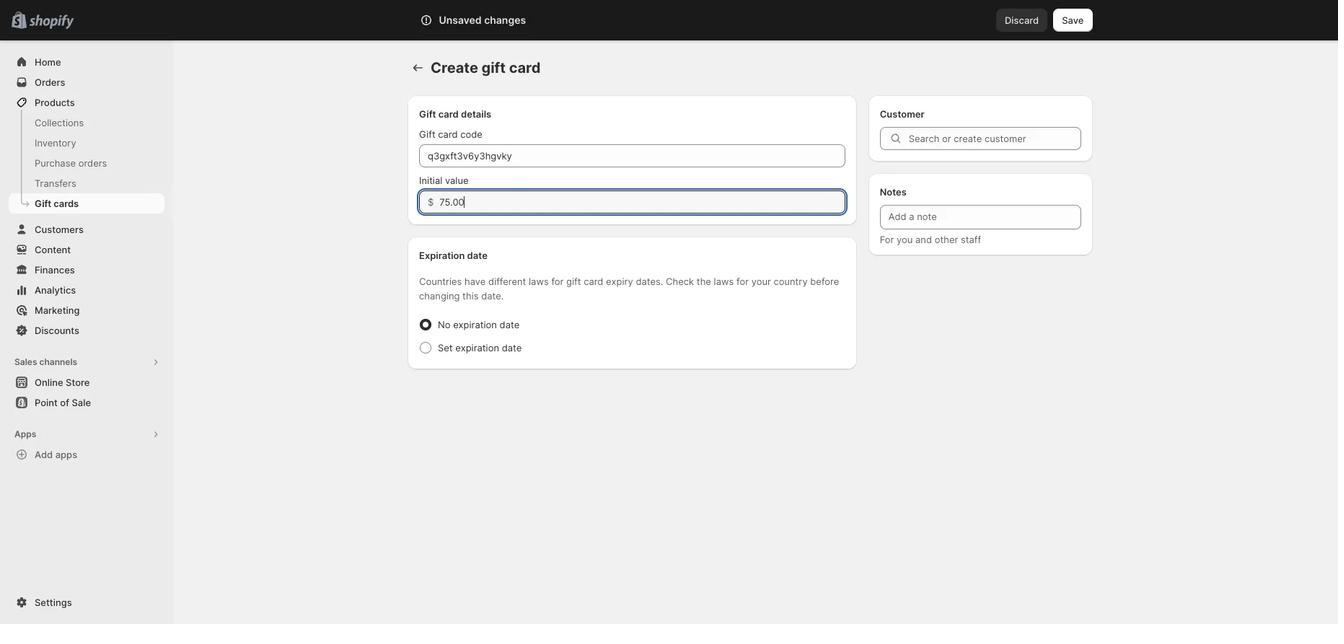 Task type: locate. For each thing, give the bounding box(es) containing it.
0 vertical spatial expiration
[[453, 319, 497, 330]]

expiration
[[453, 319, 497, 330], [455, 342, 499, 354]]

unsaved changes
[[439, 14, 526, 26]]

2 vertical spatial date
[[502, 342, 522, 354]]

gift inside countries have different laws for gift card expiry dates. check the laws for your country before changing this date.
[[566, 276, 581, 287]]

home
[[35, 56, 61, 68]]

collections link
[[9, 113, 164, 133]]

1 horizontal spatial for
[[737, 276, 749, 287]]

set expiration date
[[438, 342, 522, 354]]

point
[[35, 397, 58, 408]]

1 vertical spatial date
[[500, 319, 520, 330]]

initial
[[419, 175, 443, 186]]

date down date.
[[500, 319, 520, 330]]

date down no expiration date
[[502, 342, 522, 354]]

gift up gift card code
[[419, 108, 436, 120]]

0 horizontal spatial gift
[[482, 59, 506, 76]]

notes
[[880, 186, 907, 198]]

1 vertical spatial expiration
[[455, 342, 499, 354]]

apps
[[55, 449, 77, 460]]

laws
[[529, 276, 549, 287], [714, 276, 734, 287]]

gift card details
[[419, 108, 491, 120]]

have
[[465, 276, 486, 287]]

Initial value text field
[[440, 190, 845, 214]]

0 vertical spatial gift
[[482, 59, 506, 76]]

no expiration date
[[438, 319, 520, 330]]

card left expiry
[[584, 276, 603, 287]]

0 horizontal spatial for
[[551, 276, 564, 287]]

gift left cards
[[35, 198, 51, 209]]

laws right different
[[529, 276, 549, 287]]

dates.
[[636, 276, 663, 287]]

products link
[[9, 92, 164, 113]]

Search or create customer text field
[[909, 127, 1081, 150]]

online store link
[[9, 372, 164, 392]]

2 vertical spatial gift
[[35, 198, 51, 209]]

date for no expiration date
[[500, 319, 520, 330]]

gift cards
[[35, 198, 79, 209]]

home link
[[9, 52, 164, 72]]

gift left expiry
[[566, 276, 581, 287]]

your
[[752, 276, 771, 287]]

laws right the
[[714, 276, 734, 287]]

point of sale link
[[9, 392, 164, 413]]

gift
[[482, 59, 506, 76], [566, 276, 581, 287]]

sales channels button
[[9, 352, 164, 372]]

gift for gift card details
[[419, 108, 436, 120]]

discard
[[1005, 14, 1039, 26]]

1 vertical spatial gift
[[566, 276, 581, 287]]

0 vertical spatial gift
[[419, 108, 436, 120]]

online store button
[[0, 372, 173, 392]]

cards
[[54, 198, 79, 209]]

expiration up set expiration date on the left bottom of the page
[[453, 319, 497, 330]]

for left your
[[737, 276, 749, 287]]

for right different
[[551, 276, 564, 287]]

apps
[[14, 429, 36, 439]]

for
[[551, 276, 564, 287], [737, 276, 749, 287]]

1 horizontal spatial gift
[[566, 276, 581, 287]]

expiration down no expiration date
[[455, 342, 499, 354]]

date
[[467, 250, 488, 261], [500, 319, 520, 330], [502, 342, 522, 354]]

unsaved
[[439, 14, 482, 26]]

card
[[509, 59, 541, 76], [438, 108, 459, 120], [438, 128, 458, 140], [584, 276, 603, 287]]

you
[[897, 234, 913, 245]]

transfers
[[35, 177, 76, 189]]

gift card code
[[419, 128, 483, 140]]

1 horizontal spatial laws
[[714, 276, 734, 287]]

channels
[[39, 356, 77, 367]]

date up the have on the top
[[467, 250, 488, 261]]

this
[[463, 290, 479, 302]]

2 laws from the left
[[714, 276, 734, 287]]

staff
[[961, 234, 981, 245]]

1 vertical spatial gift
[[419, 128, 435, 140]]

add apps button
[[9, 444, 164, 465]]

content link
[[9, 240, 164, 260]]

orders
[[78, 157, 107, 169]]

search
[[478, 14, 509, 26]]

point of sale
[[35, 397, 91, 408]]

create gift card
[[431, 59, 541, 76]]

Add a note text field
[[880, 205, 1081, 229]]

settings link
[[9, 592, 164, 613]]

search button
[[455, 9, 873, 32]]

gift right create
[[482, 59, 506, 76]]

purchase
[[35, 157, 76, 169]]

expiration
[[419, 250, 465, 261]]

0 horizontal spatial laws
[[529, 276, 549, 287]]

gift down gift card details
[[419, 128, 435, 140]]

card up gift card code
[[438, 108, 459, 120]]

and
[[916, 234, 932, 245]]

0 vertical spatial date
[[467, 250, 488, 261]]

countries
[[419, 276, 462, 287]]



Task type: describe. For each thing, give the bounding box(es) containing it.
countries have different laws for gift card expiry dates. check the laws for your country before changing this date.
[[419, 276, 839, 302]]

purchase orders link
[[9, 153, 164, 173]]

apps button
[[9, 424, 164, 444]]

sales channels
[[14, 356, 77, 367]]

sale
[[72, 397, 91, 408]]

inventory link
[[9, 133, 164, 153]]

gift for gift card code
[[419, 128, 435, 140]]

store
[[66, 377, 90, 388]]

other
[[935, 234, 958, 245]]

expiration for no
[[453, 319, 497, 330]]

discard link
[[996, 9, 1048, 32]]

for you and other staff
[[880, 234, 981, 245]]

1 for from the left
[[551, 276, 564, 287]]

add
[[35, 449, 53, 460]]

add apps
[[35, 449, 77, 460]]

check
[[666, 276, 694, 287]]

value
[[445, 175, 469, 186]]

finances
[[35, 264, 75, 276]]

online
[[35, 377, 63, 388]]

gift for gift cards
[[35, 198, 51, 209]]

customers link
[[9, 219, 164, 240]]

details
[[461, 108, 491, 120]]

analytics
[[35, 284, 76, 296]]

analytics link
[[9, 280, 164, 300]]

set
[[438, 342, 453, 354]]

orders link
[[9, 72, 164, 92]]

gift cards link
[[9, 193, 164, 214]]

point of sale button
[[0, 392, 173, 413]]

Gift card code text field
[[419, 144, 845, 167]]

card inside countries have different laws for gift card expiry dates. check the laws for your country before changing this date.
[[584, 276, 603, 287]]

initial value
[[419, 175, 469, 186]]

save button
[[1054, 9, 1093, 32]]

1 laws from the left
[[529, 276, 549, 287]]

orders
[[35, 76, 65, 88]]

save
[[1062, 14, 1084, 26]]

online store
[[35, 377, 90, 388]]

date.
[[481, 290, 504, 302]]

collections
[[35, 117, 84, 128]]

country
[[774, 276, 808, 287]]

card down gift card details
[[438, 128, 458, 140]]

customer
[[880, 108, 925, 120]]

before
[[810, 276, 839, 287]]

create
[[431, 59, 478, 76]]

different
[[488, 276, 526, 287]]

transfers link
[[9, 173, 164, 193]]

no
[[438, 319, 451, 330]]

for
[[880, 234, 894, 245]]

expiry
[[606, 276, 633, 287]]

inventory
[[35, 137, 76, 149]]

content
[[35, 244, 71, 255]]

discounts link
[[9, 320, 164, 341]]

of
[[60, 397, 69, 408]]

marketing link
[[9, 300, 164, 320]]

$
[[428, 196, 434, 208]]

date for set expiration date
[[502, 342, 522, 354]]

customers
[[35, 224, 84, 235]]

code
[[460, 128, 483, 140]]

expiration for set
[[455, 342, 499, 354]]

marketing
[[35, 304, 80, 316]]

products
[[35, 97, 75, 108]]

changing
[[419, 290, 460, 302]]

purchase orders
[[35, 157, 107, 169]]

card down changes
[[509, 59, 541, 76]]

2 for from the left
[[737, 276, 749, 287]]

changes
[[484, 14, 526, 26]]

settings
[[35, 597, 72, 608]]

shopify image
[[29, 15, 74, 29]]

expiration date
[[419, 250, 488, 261]]

discounts
[[35, 325, 79, 336]]

the
[[697, 276, 711, 287]]

sales
[[14, 356, 37, 367]]



Task type: vqa. For each thing, say whether or not it's contained in the screenshot.
Inventory "link"
yes



